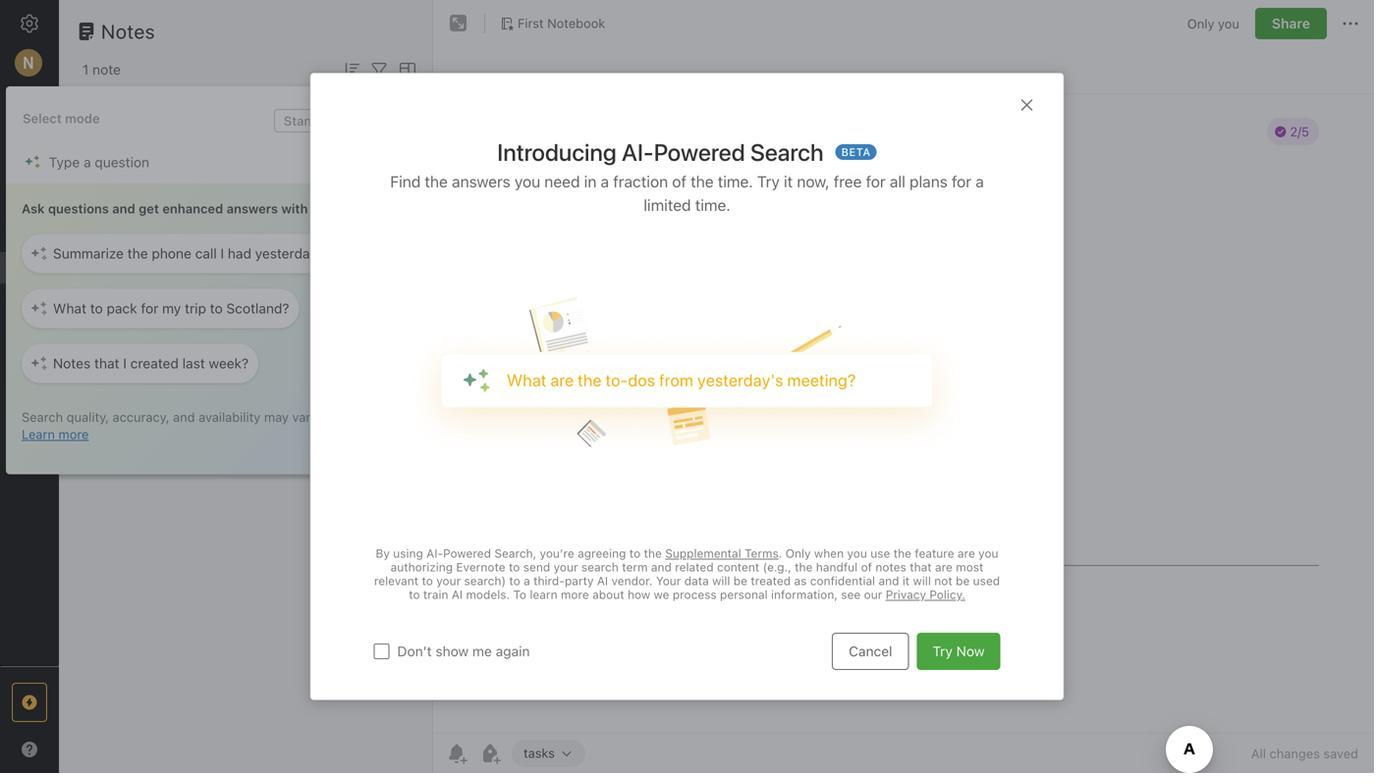 Task type: vqa. For each thing, say whether or not it's contained in the screenshot.
"Standard" tab
yes



Task type: describe. For each thing, give the bounding box(es) containing it.
1
[[83, 61, 89, 78]]

the right find
[[425, 172, 448, 191]]

notes for notes
[[101, 20, 155, 43]]

tasks button
[[512, 741, 585, 768]]

home image
[[18, 193, 41, 217]]

1 be from the left
[[733, 575, 747, 588]]

created
[[130, 356, 179, 372]]

Search results field
[[6, 184, 454, 475]]

for
[[192, 133, 213, 149]]

2/5
[[106, 180, 124, 194]]

yesterday
[[255, 246, 317, 262]]

1 vertical spatial now
[[111, 159, 134, 172]]

a inside only when you use the feature are you authorizing evernote to send your search term and related content (e.g., the handful of notes that are most relevant to your search) to a third-party ai vendor. your data will be treated as confidential and it will not be used to train ai models. to learn more about how we process personal information, see our
[[524, 575, 530, 588]]

term
[[622, 561, 648, 575]]

as
[[794, 575, 807, 588]]

search)
[[464, 575, 506, 588]]

supplemental
[[665, 547, 741, 561]]

you left need
[[515, 172, 540, 191]]

1 horizontal spatial answers
[[452, 172, 510, 191]]

your
[[656, 575, 681, 588]]

tasks inside note list element
[[149, 158, 178, 172]]

0 vertical spatial .
[[779, 547, 782, 561]]

availability
[[199, 410, 261, 425]]

and down 2/5
[[112, 201, 135, 216]]

privacy policy .
[[886, 588, 965, 602]]

1 horizontal spatial search
[[750, 138, 824, 166]]

feature
[[915, 547, 954, 561]]

the right (e.g.,
[[795, 561, 813, 575]]

accuracy,
[[112, 410, 169, 425]]

1 horizontal spatial are
[[958, 547, 975, 561]]

my
[[162, 301, 181, 317]]

confidential
[[810, 575, 875, 588]]

call
[[195, 246, 217, 262]]

you up used
[[978, 547, 998, 561]]

now,
[[797, 172, 830, 191]]

1 horizontal spatial your
[[554, 561, 578, 575]]

limited
[[644, 196, 691, 215]]

0 horizontal spatial your
[[436, 575, 461, 588]]

changes
[[1270, 747, 1320, 762]]

try for it
[[757, 172, 780, 191]]

only you
[[1187, 16, 1239, 31]]

need
[[544, 172, 580, 191]]

beta
[[841, 146, 871, 159]]

search quality, accuracy, and availability may vary learn more
[[22, 410, 317, 442]]

2 horizontal spatial for
[[952, 172, 971, 191]]

models.
[[466, 588, 510, 602]]

relevant
[[374, 575, 419, 588]]

1 horizontal spatial a
[[601, 172, 609, 191]]

most
[[956, 561, 984, 575]]

send
[[523, 561, 550, 575]]

use
[[870, 547, 890, 561]]

1 horizontal spatial for
[[866, 172, 886, 191]]

authorizing
[[391, 561, 453, 575]]

don't
[[397, 644, 432, 660]]

select mode
[[23, 111, 100, 126]]

our
[[864, 588, 882, 602]]

answers inside search results field
[[227, 201, 278, 216]]

all
[[1251, 747, 1266, 762]]

ask
[[22, 201, 45, 216]]

try for now
[[933, 644, 953, 660]]

learn more link
[[22, 427, 89, 442]]

third-
[[533, 575, 565, 588]]

daily
[[117, 112, 149, 129]]

fraction
[[613, 172, 668, 191]]

and right term on the left bottom of the page
[[651, 561, 672, 575]]

how
[[628, 588, 650, 602]]

the inside search results field
[[127, 246, 148, 262]]

now
[[956, 644, 985, 660]]

new daily tasks do now do soon for the future
[[84, 112, 279, 149]]

summarize
[[53, 246, 124, 262]]

get
[[139, 201, 159, 216]]

of inside only when you use the feature are you authorizing evernote to send your search term and related content (e.g., the handful of notes that are most relevant to your search) to a third-party ai vendor. your data will be treated as confidential and it will not be used to train ai models. to learn more about how we process personal information, see our
[[861, 561, 872, 575]]

introducing ai-powered search
[[497, 138, 824, 166]]

last
[[182, 356, 205, 372]]

what to pack for my trip to scotland?
[[53, 301, 289, 317]]

personal
[[720, 588, 768, 602]]

add a reminder image
[[445, 743, 469, 766]]

1 will from the left
[[712, 575, 730, 588]]

time. for limited
[[695, 196, 731, 215]]

note window element
[[433, 0, 1374, 774]]

when
[[814, 547, 844, 561]]

first
[[518, 16, 544, 31]]

standard
[[284, 113, 339, 128]]

just
[[84, 159, 108, 172]]

search,
[[494, 547, 536, 561]]

standard tab
[[276, 111, 347, 131]]

notes that i created last week?
[[53, 356, 249, 372]]

(e.g.,
[[763, 561, 791, 575]]

0 vertical spatial ai-
[[622, 138, 654, 166]]

2 will from the left
[[913, 575, 931, 588]]

find the answers you need in a fraction of the time.
[[390, 172, 753, 191]]

only for you
[[1187, 16, 1214, 31]]

see
[[841, 588, 861, 602]]

first notebook button
[[493, 10, 612, 37]]

notebook
[[547, 16, 605, 31]]

2 horizontal spatial ai
[[597, 575, 608, 588]]

note
[[92, 61, 121, 78]]

agreeing
[[578, 547, 626, 561]]

used
[[973, 575, 1000, 588]]

try now button
[[917, 634, 1000, 671]]

future
[[241, 133, 279, 149]]

process
[[673, 588, 717, 602]]

what
[[53, 301, 86, 317]]

try now
[[933, 644, 985, 660]]



Task type: locate. For each thing, give the bounding box(es) containing it.
do down daily
[[136, 133, 154, 149]]

1 horizontal spatial powered
[[654, 138, 745, 166]]

privacy
[[886, 588, 926, 602]]

now inside new daily tasks do now do soon for the future
[[106, 133, 132, 149]]

questions
[[48, 201, 109, 216]]

upgrade image
[[18, 691, 41, 715]]

party
[[565, 575, 594, 588]]

pack
[[107, 301, 137, 317]]

1 vertical spatial only
[[785, 547, 811, 561]]

1 vertical spatial answers
[[227, 201, 278, 216]]

. right not
[[962, 588, 965, 602]]

tasks right add tag icon
[[524, 747, 555, 761]]

1 horizontal spatial it
[[902, 575, 910, 588]]

0 vertical spatial of
[[672, 172, 686, 191]]

share button
[[1255, 8, 1327, 39]]

1 vertical spatial of
[[861, 561, 872, 575]]

1 horizontal spatial will
[[913, 575, 931, 588]]

only inside note window element
[[1187, 16, 1214, 31]]

time. for the
[[718, 172, 753, 191]]

0 horizontal spatial will
[[712, 575, 730, 588]]

i
[[220, 246, 224, 262], [123, 356, 127, 372]]

time. inside "try it now, free for all plans for a limited time."
[[695, 196, 731, 215]]

tasks inside button
[[524, 747, 555, 761]]

1 vertical spatial try
[[933, 644, 953, 660]]

1 horizontal spatial only
[[1187, 16, 1214, 31]]

0 horizontal spatial only
[[785, 547, 811, 561]]

be right not
[[956, 575, 970, 588]]

be
[[733, 575, 747, 588], [956, 575, 970, 588]]

notes
[[875, 561, 906, 575]]

0 horizontal spatial .
[[779, 547, 782, 561]]

for inside search results field
[[141, 301, 158, 317]]

terms
[[745, 547, 779, 561]]

show
[[435, 644, 469, 660]]

for
[[866, 172, 886, 191], [952, 172, 971, 191], [141, 301, 158, 317]]

0 horizontal spatial it
[[784, 172, 793, 191]]

0 horizontal spatial ai
[[311, 201, 324, 216]]

find
[[390, 172, 421, 191]]

supplemental terms link
[[665, 547, 779, 561]]

all changes saved
[[1251, 747, 1358, 762]]

notes inside search results field
[[53, 356, 91, 372]]

ai up yesterday
[[311, 201, 324, 216]]

0 vertical spatial more
[[58, 427, 89, 442]]

1 horizontal spatial ai
[[452, 588, 463, 602]]

try left now,
[[757, 172, 780, 191]]

1 vertical spatial ai-
[[426, 547, 443, 561]]

1 vertical spatial more
[[561, 588, 589, 602]]

0 horizontal spatial of
[[672, 172, 686, 191]]

1 horizontal spatial more
[[561, 588, 589, 602]]

1 vertical spatial tasks
[[524, 747, 555, 761]]

do
[[84, 133, 102, 149], [136, 133, 154, 149]]

try left 'now'
[[933, 644, 953, 660]]

answers right find
[[452, 172, 510, 191]]

1 horizontal spatial be
[[956, 575, 970, 588]]

0 horizontal spatial ai-
[[426, 547, 443, 561]]

powered up search)
[[443, 547, 491, 561]]

1 vertical spatial that
[[910, 561, 932, 575]]

0 vertical spatial answers
[[452, 172, 510, 191]]

ai right party
[[597, 575, 608, 588]]

2 be from the left
[[956, 575, 970, 588]]

1 horizontal spatial notes
[[101, 20, 155, 43]]

mode
[[65, 111, 100, 126]]

by using ai-powered search, you're agreeing to the supplemental terms .
[[376, 547, 785, 561]]

for right plans
[[952, 172, 971, 191]]

a
[[601, 172, 609, 191], [976, 172, 984, 191], [524, 575, 530, 588]]

1 do from the left
[[84, 133, 102, 149]]

0 horizontal spatial a
[[524, 575, 530, 588]]

0 vertical spatial i
[[220, 246, 224, 262]]

train
[[423, 588, 448, 602]]

0 vertical spatial now
[[106, 133, 132, 149]]

learn
[[22, 427, 55, 442]]

policy
[[929, 588, 962, 602]]

will right data
[[712, 575, 730, 588]]

tree
[[0, 190, 59, 666]]

search up learn
[[22, 410, 63, 425]]

that inside search results field
[[94, 356, 119, 372]]

it inside "try it now, free for all plans for a limited time."
[[784, 172, 793, 191]]

only
[[1187, 16, 1214, 31], [785, 547, 811, 561]]

1 vertical spatial search
[[22, 410, 63, 425]]

a left third-
[[524, 575, 530, 588]]

saved
[[1323, 747, 1358, 762]]

a inside "try it now, free for all plans for a limited time."
[[976, 172, 984, 191]]

your right the 'send'
[[554, 561, 578, 575]]

free
[[834, 172, 862, 191]]

0 vertical spatial notes
[[101, 20, 155, 43]]

content
[[717, 561, 759, 575]]

ai- up fraction
[[622, 138, 654, 166]]

for left the my
[[141, 301, 158, 317]]

1 horizontal spatial try
[[933, 644, 953, 660]]

1 horizontal spatial .
[[962, 588, 965, 602]]

more down quality,
[[58, 427, 89, 442]]

a right plans
[[976, 172, 984, 191]]

. up treated
[[779, 547, 782, 561]]

for left all
[[866, 172, 886, 191]]

notes inside note list element
[[101, 20, 155, 43]]

try inside "try it now, free for all plans for a limited time."
[[757, 172, 780, 191]]

notes up note
[[101, 20, 155, 43]]

more inside the search quality, accuracy, and availability may vary learn more
[[58, 427, 89, 442]]

0 vertical spatial powered
[[654, 138, 745, 166]]

0 horizontal spatial answers
[[227, 201, 278, 216]]

related
[[675, 561, 714, 575]]

me
[[472, 644, 492, 660]]

0 horizontal spatial notes
[[53, 356, 91, 372]]

your
[[554, 561, 578, 575], [436, 575, 461, 588]]

we
[[654, 588, 669, 602]]

1 vertical spatial it
[[902, 575, 910, 588]]

expand note image
[[447, 12, 470, 35]]

will
[[712, 575, 730, 588], [913, 575, 931, 588]]

time.
[[718, 172, 753, 191], [695, 196, 731, 215]]

your left search)
[[436, 575, 461, 588]]

0 horizontal spatial that
[[94, 356, 119, 372]]

ai- right using
[[426, 547, 443, 561]]

search
[[581, 561, 619, 575]]

with
[[281, 201, 308, 216], [321, 246, 347, 262]]

time. right limited
[[695, 196, 731, 215]]

learn
[[530, 588, 557, 602]]

note list element
[[59, 0, 433, 774]]

search inside the search quality, accuracy, and availability may vary learn more
[[22, 410, 63, 425]]

0 horizontal spatial try
[[757, 172, 780, 191]]

be left treated
[[733, 575, 747, 588]]

the up limited
[[691, 172, 714, 191]]

2 horizontal spatial a
[[976, 172, 984, 191]]

0 vertical spatial only
[[1187, 16, 1214, 31]]

first notebook
[[518, 16, 605, 31]]

that left created
[[94, 356, 119, 372]]

0 horizontal spatial search
[[22, 410, 63, 425]]

the right for
[[216, 133, 237, 149]]

of left notes at the bottom of the page
[[861, 561, 872, 575]]

settings image
[[18, 12, 41, 35]]

are
[[958, 547, 975, 561], [935, 561, 953, 575]]

quality,
[[66, 410, 109, 425]]

the up your
[[644, 547, 662, 561]]

it inside only when you use the feature are you authorizing evernote to send your search term and related content (e.g., the handful of notes that are most relevant to your search) to a third-party ai vendor. your data will be treated as confidential and it will not be used to train ai models. to learn more about how we process personal information, see our
[[902, 575, 910, 588]]

1 horizontal spatial with
[[321, 246, 347, 262]]

0 horizontal spatial tasks
[[149, 158, 178, 172]]

with up yesterday
[[281, 201, 308, 216]]

a right in at the top
[[601, 172, 609, 191]]

try it now, free for all plans for a limited time.
[[644, 172, 984, 215]]

select
[[23, 111, 62, 126]]

not
[[934, 575, 952, 588]]

more right learn
[[561, 588, 589, 602]]

0 vertical spatial tasks
[[149, 158, 178, 172]]

trip
[[185, 301, 206, 317]]

None search field
[[44, 147, 438, 177]]

0 vertical spatial try
[[757, 172, 780, 191]]

Note Editor text field
[[433, 94, 1374, 734]]

i left created
[[123, 356, 127, 372]]

tasks
[[149, 158, 178, 172], [524, 747, 555, 761]]

evernote
[[456, 561, 505, 575]]

0 vertical spatial time.
[[718, 172, 753, 191]]

scotland?
[[226, 301, 289, 317]]

add tag image
[[478, 743, 502, 766]]

cancel button
[[832, 634, 909, 671]]

are left most
[[935, 561, 953, 575]]

0 horizontal spatial do
[[84, 133, 102, 149]]

Type a question text field
[[44, 147, 399, 177]]

1 horizontal spatial of
[[861, 561, 872, 575]]

will left not
[[913, 575, 931, 588]]

to
[[513, 588, 526, 602]]

only left share
[[1187, 16, 1214, 31]]

0 horizontal spatial be
[[733, 575, 747, 588]]

summarize the phone call i had yesterday with joe.
[[53, 246, 378, 262]]

only up as
[[785, 547, 811, 561]]

it left now,
[[784, 172, 793, 191]]

the
[[216, 133, 237, 149], [425, 172, 448, 191], [691, 172, 714, 191], [127, 246, 148, 262], [644, 547, 662, 561], [894, 547, 911, 561], [795, 561, 813, 575]]

search up now,
[[750, 138, 824, 166]]

1 horizontal spatial tasks
[[524, 747, 555, 761]]

introducing
[[497, 138, 617, 166]]

now up 2/5
[[111, 159, 134, 172]]

data
[[684, 575, 709, 588]]

it right our
[[902, 575, 910, 588]]

0 horizontal spatial i
[[123, 356, 127, 372]]

close image
[[1015, 93, 1039, 117]]

treated
[[751, 575, 791, 588]]

with left joe.
[[321, 246, 347, 262]]

Don't show me again checkbox
[[374, 644, 389, 660]]

i right call
[[220, 246, 224, 262]]

0 horizontal spatial more
[[58, 427, 89, 442]]

do down new
[[84, 133, 102, 149]]

you left use
[[847, 547, 867, 561]]

only for when
[[785, 547, 811, 561]]

share
[[1272, 15, 1310, 31]]

are right feature
[[958, 547, 975, 561]]

2 do from the left
[[136, 133, 154, 149]]

more inside only when you use the feature are you authorizing evernote to send your search term and related content (e.g., the handful of notes that are most relevant to your search) to a third-party ai vendor. your data will be treated as confidential and it will not be used to train ai models. to learn more about how we process personal information, see our
[[561, 588, 589, 602]]

cancel
[[849, 644, 892, 660]]

1 vertical spatial with
[[321, 246, 347, 262]]

the inside new daily tasks do now do soon for the future
[[216, 133, 237, 149]]

phone
[[152, 246, 191, 262]]

0 horizontal spatial with
[[281, 201, 308, 216]]

tasks down soon
[[149, 158, 178, 172]]

all
[[890, 172, 905, 191]]

again
[[496, 644, 530, 660]]

1 horizontal spatial that
[[910, 561, 932, 575]]

to
[[90, 301, 103, 317], [210, 301, 223, 317], [629, 547, 641, 561], [509, 561, 520, 575], [422, 575, 433, 588], [509, 575, 520, 588], [409, 588, 420, 602]]

ai inside search results field
[[311, 201, 324, 216]]

ai
[[311, 201, 324, 216], [597, 575, 608, 588], [452, 588, 463, 602]]

1 vertical spatial .
[[962, 588, 965, 602]]

you're
[[540, 547, 574, 561]]

try inside button
[[933, 644, 953, 660]]

only inside only when you use the feature are you authorizing evernote to send your search term and related content (e.g., the handful of notes that are most relevant to your search) to a third-party ai vendor. your data will be treated as confidential and it will not be used to train ai models. to learn more about how we process personal information, see our
[[785, 547, 811, 561]]

notes
[[101, 20, 155, 43], [53, 356, 91, 372]]

only when you use the feature are you authorizing evernote to send your search term and related content (e.g., the handful of notes that are most relevant to your search) to a third-party ai vendor. your data will be treated as confidential and it will not be used to train ai models. to learn more about how we process personal information, see our
[[374, 547, 1000, 602]]

information,
[[771, 588, 838, 602]]

may
[[264, 410, 289, 425]]

1 horizontal spatial i
[[220, 246, 224, 262]]

0 horizontal spatial powered
[[443, 547, 491, 561]]

using
[[393, 547, 423, 561]]

and down use
[[879, 575, 899, 588]]

week?
[[209, 356, 249, 372]]

and right accuracy,
[[173, 410, 195, 425]]

time. left now,
[[718, 172, 753, 191]]

now down daily
[[106, 133, 132, 149]]

vendor.
[[611, 575, 653, 588]]

of up limited
[[672, 172, 686, 191]]

the right use
[[894, 547, 911, 561]]

1 vertical spatial powered
[[443, 547, 491, 561]]

0 horizontal spatial are
[[935, 561, 953, 575]]

don't show me again
[[397, 644, 530, 660]]

1 vertical spatial notes
[[53, 356, 91, 372]]

0 vertical spatial search
[[750, 138, 824, 166]]

1 horizontal spatial do
[[136, 133, 154, 149]]

ai right train on the bottom
[[452, 588, 463, 602]]

you inside note window element
[[1218, 16, 1239, 31]]

tasks
[[153, 112, 190, 129]]

powered up limited
[[654, 138, 745, 166]]

0 horizontal spatial for
[[141, 301, 158, 317]]

you left share
[[1218, 16, 1239, 31]]

1 vertical spatial time.
[[695, 196, 731, 215]]

notes for notes that i created last week?
[[53, 356, 91, 372]]

0 vertical spatial with
[[281, 201, 308, 216]]

0 vertical spatial that
[[94, 356, 119, 372]]

soon
[[157, 133, 188, 149]]

the left phone
[[127, 246, 148, 262]]

and inside the search quality, accuracy, and availability may vary learn more
[[173, 410, 195, 425]]

1 horizontal spatial ai-
[[622, 138, 654, 166]]

that left not
[[910, 561, 932, 575]]

that inside only when you use the feature are you authorizing evernote to send your search term and related content (e.g., the handful of notes that are most relevant to your search) to a third-party ai vendor. your data will be treated as confidential and it will not be used to train ai models. to learn more about how we process personal information, see our
[[910, 561, 932, 575]]

answers up the had at the left of page
[[227, 201, 278, 216]]

notes down what
[[53, 356, 91, 372]]

try
[[757, 172, 780, 191], [933, 644, 953, 660]]

1 vertical spatial i
[[123, 356, 127, 372]]

0 vertical spatial it
[[784, 172, 793, 191]]



